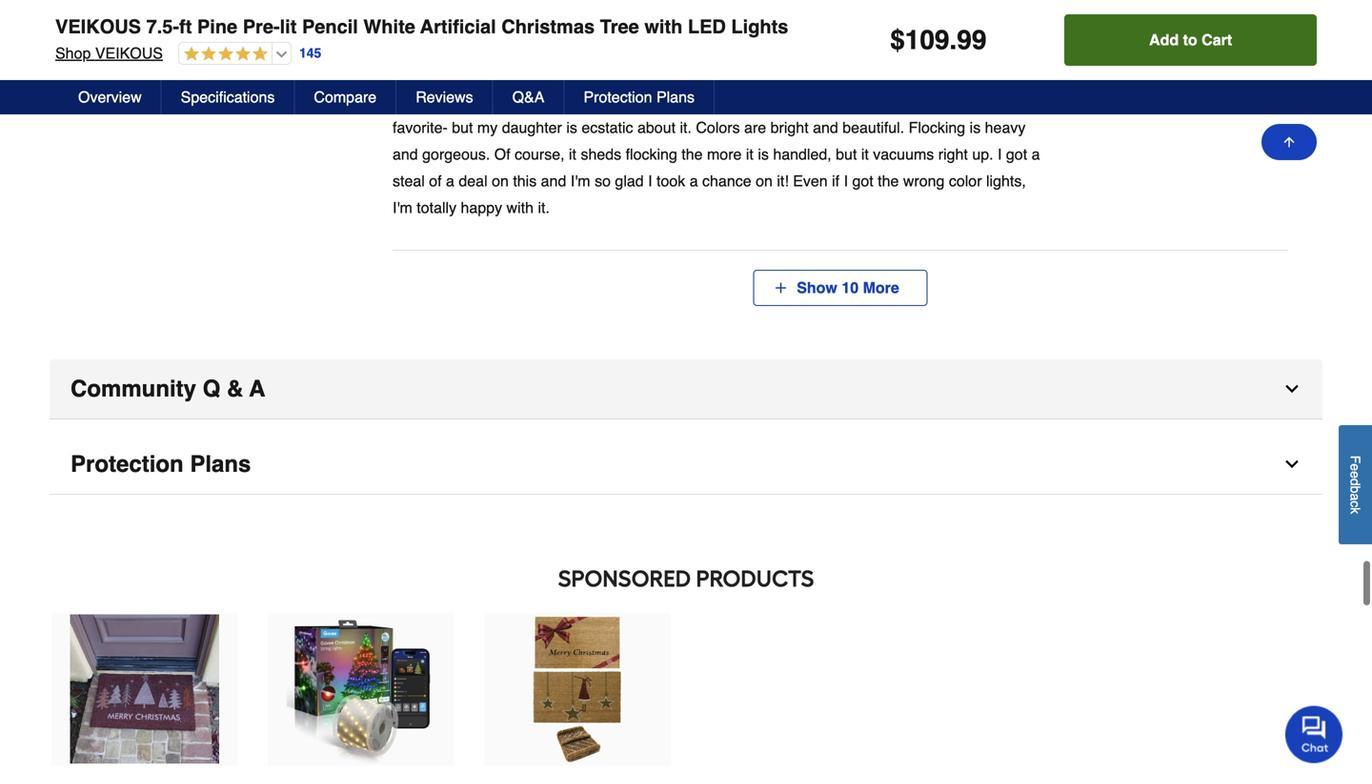 Task type: describe. For each thing, give the bounding box(es) containing it.
pine
[[197, 16, 238, 38]]

b
[[1349, 486, 1364, 493]]

lights
[[732, 16, 789, 38]]

1 horizontal spatial is
[[758, 145, 769, 163]]

so
[[595, 172, 611, 190]]

cart
[[1202, 31, 1233, 49]]

add
[[1150, 31, 1180, 49]]

lights,
[[987, 172, 1027, 190]]

$ 109 . 99
[[891, 25, 987, 55]]

i up reviews button
[[480, 32, 485, 54]]

was up 'are'
[[749, 92, 776, 109]]

ordering for i thought i was ordering a tree with white lights and i was sent a tree with colored lights. not my favorite- but my daughter is ecstatic about it. colors are bright and beautiful. flocking is heavy and gorgeous. of course, it sheds flocking the more it is handled, but it vacuums right up. i got a steal of a deal on this and i'm so glad i took a chance on it! even if i got the wrong color lights, i'm totally happy with it.
[[496, 92, 552, 109]]

and up colors
[[711, 92, 736, 109]]

overview button
[[59, 80, 162, 114]]

f
[[1349, 455, 1364, 464]]

plans for the topmost protection plans button
[[657, 88, 695, 106]]

community
[[71, 375, 196, 402]]

colors
[[696, 118, 740, 136]]

i down 5 stars image
[[456, 92, 461, 109]]

.
[[950, 25, 957, 55]]

daughter
[[502, 118, 562, 136]]

a right took
[[690, 172, 698, 190]]

course,
[[515, 145, 565, 163]]

1 rubber-cal 2-ft x 3-ft brown rectangular indoor or outdoor winter door mat image from the left
[[70, 615, 219, 764]]

pre-
[[243, 16, 280, 38]]

1 vertical spatial protection plans
[[71, 451, 251, 477]]

99
[[957, 25, 987, 55]]

shop veikous
[[55, 44, 163, 62]]

lights for i thought i was ordering a tree with white lights
[[768, 32, 819, 54]]

0 vertical spatial protection plans button
[[565, 80, 715, 114]]

1 vertical spatial but
[[836, 145, 857, 163]]

white for i thought i was ordering a tree with white lights and i was sent a tree with colored lights. not my favorite- but my daughter is ecstatic about it. colors are bright and beautiful. flocking is heavy and gorgeous. of course, it sheds flocking the more it is handled, but it vacuums right up. i got a steal of a deal on this and i'm so glad i took a chance on it! even if i got the wrong color lights, i'm totally happy with it.
[[631, 92, 667, 109]]

109
[[906, 25, 950, 55]]

show 10 more
[[789, 279, 908, 296]]

are
[[745, 118, 767, 136]]

led
[[688, 16, 726, 38]]

add to cart button
[[1065, 14, 1318, 66]]

chat invite button image
[[1286, 705, 1344, 763]]

shop
[[55, 44, 91, 62]]

beautiful.
[[843, 118, 905, 136]]

sponsored
[[558, 565, 691, 592]]

d
[[1349, 478, 1364, 486]]

2 horizontal spatial is
[[970, 118, 981, 136]]

color
[[949, 172, 983, 190]]

specifications
[[181, 88, 275, 106]]

1 horizontal spatial protection plans
[[584, 88, 695, 106]]

0 horizontal spatial the
[[682, 145, 703, 163]]

totally
[[417, 199, 457, 216]]

if
[[832, 172, 840, 190]]

plus image
[[774, 280, 789, 295]]

bright
[[771, 118, 809, 136]]

sheds
[[581, 145, 622, 163]]

7.5-
[[146, 16, 179, 38]]

2 on from the left
[[756, 172, 773, 190]]

veikous 7.5-ft pine pre-lit pencil white artificial christmas tree with led lights
[[55, 16, 789, 38]]

0 horizontal spatial is
[[567, 118, 578, 136]]

of
[[429, 172, 442, 190]]

a right sent
[[813, 92, 822, 109]]

lights.
[[942, 92, 982, 109]]

compare button
[[295, 80, 397, 114]]

30,
[[1136, 54, 1152, 67]]

about
[[638, 118, 676, 136]]

0 vertical spatial veikous
[[55, 16, 141, 38]]

add to cart
[[1150, 31, 1233, 49]]

christmas
[[502, 16, 595, 38]]

even
[[793, 172, 828, 190]]

ecstatic
[[582, 118, 634, 136]]

q&a button
[[494, 80, 565, 114]]

compare
[[314, 88, 377, 106]]

i thought i was ordering a tree with white lights
[[393, 32, 819, 54]]

sponsored products
[[558, 565, 815, 592]]

i left took
[[648, 172, 653, 190]]

wrong
[[904, 172, 945, 190]]

community q & a button
[[50, 359, 1323, 419]]

and up steal
[[393, 145, 418, 163]]

gorgeous.
[[422, 145, 490, 163]]

specifications button
[[162, 80, 295, 114]]

1 horizontal spatial got
[[1007, 145, 1028, 163]]

community q & a
[[71, 375, 265, 402]]

0 horizontal spatial but
[[452, 118, 473, 136]]

$
[[891, 25, 906, 55]]

handled,
[[774, 145, 832, 163]]

145
[[299, 45, 322, 61]]

0 horizontal spatial got
[[853, 172, 874, 190]]

thought for i thought i was ordering a tree with white lights
[[403, 32, 474, 54]]

to
[[1184, 31, 1198, 49]]

pencil
[[302, 16, 358, 38]]

flocking
[[626, 145, 678, 163]]

protection for the bottom protection plans button
[[71, 451, 184, 477]]

and right this
[[541, 172, 567, 190]]

ft
[[179, 16, 192, 38]]

took
[[657, 172, 686, 190]]

tree
[[600, 16, 640, 38]]

colored
[[888, 92, 938, 109]]

vacuums
[[874, 145, 935, 163]]

up.
[[973, 145, 994, 163]]

1 vertical spatial protection plans button
[[50, 435, 1323, 495]]

reviews button
[[397, 80, 494, 114]]

a right of
[[446, 172, 455, 190]]



Task type: locate. For each thing, give the bounding box(es) containing it.
white up 'are'
[[714, 32, 763, 54]]

with
[[645, 16, 683, 38], [670, 32, 709, 54], [600, 92, 627, 109], [857, 92, 884, 109], [507, 199, 534, 216]]

is down 'are'
[[758, 145, 769, 163]]

a right christmas
[[614, 32, 625, 54]]

i
[[393, 32, 398, 54], [480, 32, 485, 54], [393, 92, 397, 109], [456, 92, 461, 109], [740, 92, 745, 109], [998, 145, 1002, 163], [648, 172, 653, 190], [844, 172, 849, 190]]

i thought i was ordering a tree with white lights and i was sent a tree with colored lights. not my favorite- but my daughter is ecstatic about it. colors are bright and beautiful. flocking is heavy and gorgeous. of course, it sheds flocking the more it is handled, but it vacuums right up. i got a steal of a deal on this and i'm so glad i took a chance on it! even if i got the wrong color lights, i'm totally happy with it.
[[393, 92, 1041, 216]]

chevron down image inside community q & a button
[[1283, 379, 1302, 398]]

on left "it!"
[[756, 172, 773, 190]]

tree for i thought i was ordering a tree with white lights
[[630, 32, 665, 54]]

thought
[[403, 32, 474, 54], [401, 92, 452, 109]]

with left the led
[[645, 16, 683, 38]]

protection
[[584, 88, 653, 106], [71, 451, 184, 477]]

0 vertical spatial but
[[452, 118, 473, 136]]

1 horizontal spatial i'm
[[571, 172, 591, 190]]

thought down 5 stars image
[[401, 92, 452, 109]]

1 vertical spatial got
[[853, 172, 874, 190]]

0 vertical spatial thought
[[403, 32, 474, 54]]

protection for the topmost protection plans button
[[584, 88, 653, 106]]

a right the q&a
[[556, 92, 565, 109]]

it left sheds
[[569, 145, 577, 163]]

overview
[[78, 88, 142, 106]]

1 vertical spatial protection
[[71, 451, 184, 477]]

0 horizontal spatial tree
[[569, 92, 595, 109]]

it. down course,
[[538, 199, 550, 216]]

2 chevron down image from the top
[[1283, 455, 1302, 474]]

1 horizontal spatial white
[[714, 32, 763, 54]]

flocking
[[909, 118, 966, 136]]

lights up colors
[[671, 92, 707, 109]]

veikous up 'shop veikous'
[[55, 16, 141, 38]]

e up 'b'
[[1349, 471, 1364, 478]]

and up handled,
[[813, 118, 839, 136]]

1 vertical spatial it.
[[538, 199, 550, 216]]

0 vertical spatial i'm
[[571, 172, 591, 190]]

plans
[[657, 88, 695, 106], [190, 451, 251, 477]]

tree up the ecstatic
[[569, 92, 595, 109]]

on
[[492, 172, 509, 190], [756, 172, 773, 190]]

0 horizontal spatial lights
[[671, 92, 707, 109]]

1 it from the left
[[569, 145, 577, 163]]

lights up sent
[[768, 32, 819, 54]]

veikous
[[55, 16, 141, 38], [95, 44, 163, 62]]

lights inside i thought i was ordering a tree with white lights and i was sent a tree with colored lights. not my favorite- but my daughter is ecstatic about it. colors are bright and beautiful. flocking is heavy and gorgeous. of course, it sheds flocking the more it is handled, but it vacuums right up. i got a steal of a deal on this and i'm so glad i took a chance on it! even if i got the wrong color lights, i'm totally happy with it.
[[671, 92, 707, 109]]

a inside button
[[1349, 493, 1364, 501]]

with down this
[[507, 199, 534, 216]]

but up the if
[[836, 145, 857, 163]]

the down vacuums
[[878, 172, 899, 190]]

0 horizontal spatial it.
[[538, 199, 550, 216]]

a up k at the right bottom
[[1349, 493, 1364, 501]]

0 vertical spatial protection plans
[[584, 88, 695, 106]]

ordering
[[532, 32, 609, 54], [496, 92, 552, 109]]

1 horizontal spatial it
[[746, 145, 754, 163]]

i right the if
[[844, 172, 849, 190]]

0 horizontal spatial it
[[569, 145, 577, 163]]

is
[[567, 118, 578, 136], [970, 118, 981, 136], [758, 145, 769, 163]]

0 vertical spatial my
[[1014, 92, 1035, 109]]

veikous down 7.5-
[[95, 44, 163, 62]]

is up the up.
[[970, 118, 981, 136]]

protection plans down community q & a on the left of page
[[71, 451, 251, 477]]

steal
[[393, 172, 425, 190]]

0 vertical spatial got
[[1007, 145, 1028, 163]]

protection up the ecstatic
[[584, 88, 653, 106]]

q&a
[[513, 88, 545, 106]]

white for i thought i was ordering a tree with white lights
[[714, 32, 763, 54]]

1 vertical spatial i'm
[[393, 199, 413, 216]]

0 horizontal spatial my
[[478, 118, 498, 136]]

0 horizontal spatial rubber-cal 2-ft x 3-ft brown rectangular indoor or outdoor winter door mat image
[[70, 615, 219, 764]]

rubber-cal 2-ft x 3-ft brown rectangular indoor or outdoor winter door mat image
[[70, 615, 219, 764], [504, 615, 653, 764]]

protection plans button up about
[[565, 80, 715, 114]]

chevron down image for community q & a
[[1283, 379, 1302, 398]]

2021
[[1155, 54, 1181, 67]]

was up the q&a
[[490, 32, 526, 54]]

f e e d b a c k button
[[1340, 425, 1373, 544]]

0 horizontal spatial protection plans
[[71, 451, 251, 477]]

white inside i thought i was ordering a tree with white lights and i was sent a tree with colored lights. not my favorite- but my daughter is ecstatic about it. colors are bright and beautiful. flocking is heavy and gorgeous. of course, it sheds flocking the more it is handled, but it vacuums right up. i got a steal of a deal on this and i'm so glad i took a chance on it! even if i got the wrong color lights, i'm totally happy with it.
[[631, 92, 667, 109]]

it. right about
[[680, 118, 692, 136]]

lights for i thought i was ordering a tree with white lights and i was sent a tree with colored lights. not my favorite- but my daughter is ecstatic about it. colors are bright and beautiful. flocking is heavy and gorgeous. of course, it sheds flocking the more it is handled, but it vacuums right up. i got a steal of a deal on this and i'm so glad i took a chance on it! even if i got the wrong color lights, i'm totally happy with it.
[[671, 92, 707, 109]]

thought up 5 stars image
[[403, 32, 474, 54]]

ordering up q&a button
[[532, 32, 609, 54]]

govee 200-count 62-ft multi-function multicolor led plug-in christmas string lights timer image
[[287, 615, 436, 764]]

white
[[364, 16, 416, 38]]

1 horizontal spatial rubber-cal 2-ft x 3-ft brown rectangular indoor or outdoor winter door mat image
[[504, 615, 653, 764]]

4.7 stars image
[[179, 46, 268, 63]]

november
[[1080, 54, 1133, 67]]

chevron down image
[[1283, 379, 1302, 398], [1283, 455, 1302, 474]]

tree left the led
[[630, 32, 665, 54]]

i up favorite-
[[393, 92, 397, 109]]

protection plans
[[584, 88, 695, 106], [71, 451, 251, 477]]

i right the up.
[[998, 145, 1002, 163]]

0 vertical spatial white
[[714, 32, 763, 54]]

2 horizontal spatial it
[[862, 145, 869, 163]]

my up of
[[478, 118, 498, 136]]

2 rubber-cal 2-ft x 3-ft brown rectangular indoor or outdoor winter door mat image from the left
[[504, 615, 653, 764]]

my
[[1014, 92, 1035, 109], [478, 118, 498, 136]]

1 vertical spatial chevron down image
[[1283, 455, 1302, 474]]

on left this
[[492, 172, 509, 190]]

a right the up.
[[1032, 145, 1041, 163]]

0 vertical spatial chevron down image
[[1283, 379, 1302, 398]]

i up 5 stars image
[[393, 32, 398, 54]]

ordering inside i thought i was ordering a tree with white lights and i was sent a tree with colored lights. not my favorite- but my daughter is ecstatic about it. colors are bright and beautiful. flocking is heavy and gorgeous. of course, it sheds flocking the more it is handled, but it vacuums right up. i got a steal of a deal on this and i'm so glad i took a chance on it! even if i got the wrong color lights, i'm totally happy with it.
[[496, 92, 552, 109]]

happy
[[461, 199, 503, 216]]

0 vertical spatial protection
[[584, 88, 653, 106]]

sent
[[780, 92, 809, 109]]

5 stars image
[[393, 64, 471, 85]]

right
[[939, 145, 969, 163]]

heavy
[[985, 118, 1026, 136]]

protection plans button down community q & a button
[[50, 435, 1323, 495]]

plans down 'q'
[[190, 451, 251, 477]]

is left the ecstatic
[[567, 118, 578, 136]]

more
[[863, 279, 900, 296]]

show
[[797, 279, 838, 296]]

but
[[452, 118, 473, 136], [836, 145, 857, 163]]

protection down community
[[71, 451, 184, 477]]

1 horizontal spatial it.
[[680, 118, 692, 136]]

arrow up image
[[1282, 134, 1298, 150]]

lights
[[768, 32, 819, 54], [671, 92, 707, 109]]

0 horizontal spatial i'm
[[393, 199, 413, 216]]

1 horizontal spatial but
[[836, 145, 857, 163]]

0 horizontal spatial plans
[[190, 451, 251, 477]]

not
[[986, 92, 1010, 109]]

1 vertical spatial thought
[[401, 92, 452, 109]]

0 vertical spatial it.
[[680, 118, 692, 136]]

got up lights,
[[1007, 145, 1028, 163]]

chance
[[703, 172, 752, 190]]

more
[[707, 145, 742, 163]]

it!
[[777, 172, 789, 190]]

chevron down image for protection plans
[[1283, 455, 1302, 474]]

0 vertical spatial ordering
[[532, 32, 609, 54]]

i'm down steal
[[393, 199, 413, 216]]

1 horizontal spatial my
[[1014, 92, 1035, 109]]

2 e from the top
[[1349, 471, 1364, 478]]

this
[[513, 172, 537, 190]]

1 horizontal spatial on
[[756, 172, 773, 190]]

was for i thought i was ordering a tree with white lights and i was sent a tree with colored lights. not my favorite- but my daughter is ecstatic about it. colors are bright and beautiful. flocking is heavy and gorgeous. of course, it sheds flocking the more it is handled, but it vacuums right up. i got a steal of a deal on this and i'm so glad i took a chance on it! even if i got the wrong color lights, i'm totally happy with it.
[[465, 92, 492, 109]]

1 vertical spatial lights
[[671, 92, 707, 109]]

ordering up daughter
[[496, 92, 552, 109]]

0 vertical spatial lights
[[768, 32, 819, 54]]

it right more
[[746, 145, 754, 163]]

0 horizontal spatial on
[[492, 172, 509, 190]]

i'm left so
[[571, 172, 591, 190]]

was left the q&a
[[465, 92, 492, 109]]

1 horizontal spatial protection
[[584, 88, 653, 106]]

1 e from the top
[[1349, 464, 1364, 471]]

it down beautiful.
[[862, 145, 869, 163]]

plans for the bottom protection plans button
[[190, 451, 251, 477]]

with up beautiful.
[[857, 92, 884, 109]]

1 horizontal spatial the
[[878, 172, 899, 190]]

my right not
[[1014, 92, 1035, 109]]

plans up about
[[657, 88, 695, 106]]

southdeep products heading
[[50, 559, 1323, 598]]

tree up beautiful.
[[826, 92, 852, 109]]

november 30, 2021
[[1080, 54, 1181, 67]]

favorite-
[[393, 118, 448, 136]]

1 vertical spatial white
[[631, 92, 667, 109]]

1 chevron down image from the top
[[1283, 379, 1302, 398]]

0 vertical spatial the
[[682, 145, 703, 163]]

a
[[614, 32, 625, 54], [556, 92, 565, 109], [813, 92, 822, 109], [1032, 145, 1041, 163], [446, 172, 455, 190], [690, 172, 698, 190], [1349, 493, 1364, 501]]

got right the if
[[853, 172, 874, 190]]

0 horizontal spatial protection
[[71, 451, 184, 477]]

e up d
[[1349, 464, 1364, 471]]

was for i thought i was ordering a tree with white lights
[[490, 32, 526, 54]]

q
[[203, 375, 221, 402]]

white up about
[[631, 92, 667, 109]]

1 vertical spatial the
[[878, 172, 899, 190]]

3 it from the left
[[862, 145, 869, 163]]

with up the ecstatic
[[600, 92, 627, 109]]

the left more
[[682, 145, 703, 163]]

0 horizontal spatial white
[[631, 92, 667, 109]]

but up gorgeous.
[[452, 118, 473, 136]]

&
[[227, 375, 243, 402]]

protection plans button
[[565, 80, 715, 114], [50, 435, 1323, 495]]

c
[[1349, 501, 1364, 507]]

1 horizontal spatial plans
[[657, 88, 695, 106]]

1 vertical spatial veikous
[[95, 44, 163, 62]]

products
[[696, 565, 815, 592]]

1 vertical spatial my
[[478, 118, 498, 136]]

2 horizontal spatial tree
[[826, 92, 852, 109]]

a
[[249, 375, 265, 402]]

reviews
[[416, 88, 474, 106]]

1 horizontal spatial tree
[[630, 32, 665, 54]]

1 vertical spatial ordering
[[496, 92, 552, 109]]

and
[[711, 92, 736, 109], [813, 118, 839, 136], [393, 145, 418, 163], [541, 172, 567, 190]]

was
[[490, 32, 526, 54], [465, 92, 492, 109], [749, 92, 776, 109]]

lit
[[280, 16, 297, 38]]

e
[[1349, 464, 1364, 471], [1349, 471, 1364, 478]]

deal
[[459, 172, 488, 190]]

thought for i thought i was ordering a tree with white lights and i was sent a tree with colored lights. not my favorite- but my daughter is ecstatic about it. colors are bright and beautiful. flocking is heavy and gorgeous. of course, it sheds flocking the more it is handled, but it vacuums right up. i got a steal of a deal on this and i'm so glad i took a chance on it! even if i got the wrong color lights, i'm totally happy with it.
[[401, 92, 452, 109]]

it
[[569, 145, 577, 163], [746, 145, 754, 163], [862, 145, 869, 163]]

with right tree
[[670, 32, 709, 54]]

f e e d b a c k
[[1349, 455, 1364, 514]]

1 horizontal spatial lights
[[768, 32, 819, 54]]

10
[[842, 279, 859, 296]]

ordering for i thought i was ordering a tree with white lights
[[532, 32, 609, 54]]

0 vertical spatial plans
[[657, 88, 695, 106]]

chevron down image inside protection plans button
[[1283, 455, 1302, 474]]

2 it from the left
[[746, 145, 754, 163]]

tree for i thought i was ordering a tree with white lights and i was sent a tree with colored lights. not my favorite- but my daughter is ecstatic about it. colors are bright and beautiful. flocking is heavy and gorgeous. of course, it sheds flocking the more it is handled, but it vacuums right up. i got a steal of a deal on this and i'm so glad i took a chance on it! even if i got the wrong color lights, i'm totally happy with it.
[[569, 92, 595, 109]]

tree
[[630, 32, 665, 54], [569, 92, 595, 109], [826, 92, 852, 109]]

artificial
[[420, 16, 496, 38]]

thought inside i thought i was ordering a tree with white lights and i was sent a tree with colored lights. not my favorite- but my daughter is ecstatic about it. colors are bright and beautiful. flocking is heavy and gorgeous. of course, it sheds flocking the more it is handled, but it vacuums right up. i got a steal of a deal on this and i'm so glad i took a chance on it! even if i got the wrong color lights, i'm totally happy with it.
[[401, 92, 452, 109]]

1 on from the left
[[492, 172, 509, 190]]

1 vertical spatial plans
[[190, 451, 251, 477]]

i up 'are'
[[740, 92, 745, 109]]

glad
[[615, 172, 644, 190]]

protection plans up about
[[584, 88, 695, 106]]

of
[[495, 145, 511, 163]]



Task type: vqa. For each thing, say whether or not it's contained in the screenshot.
'are'
yes



